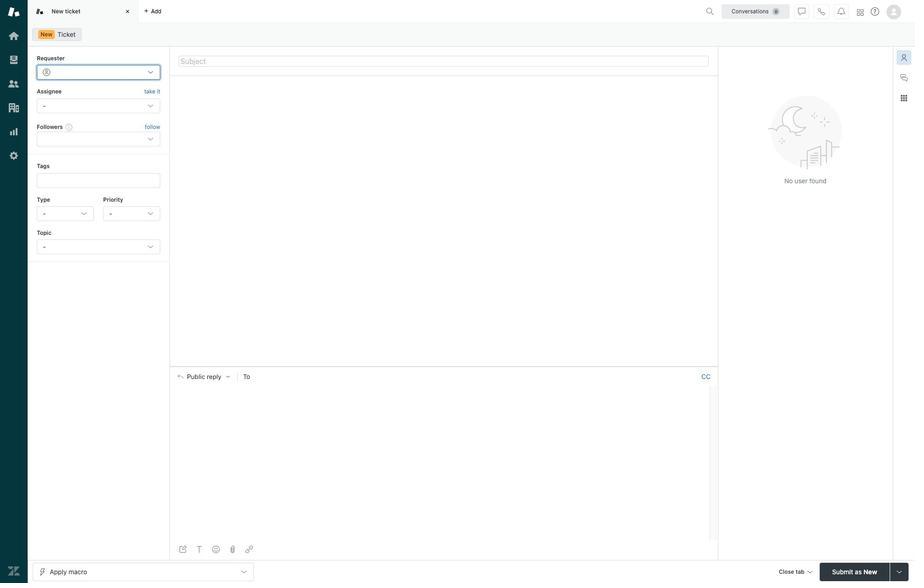 Task type: describe. For each thing, give the bounding box(es) containing it.
get help image
[[872, 7, 880, 16]]

organizations image
[[8, 102, 20, 114]]

info on adding followers image
[[66, 124, 73, 131]]

zendesk products image
[[858, 9, 864, 15]]

add link (cmd k) image
[[246, 546, 253, 554]]

minimize composer image
[[440, 363, 448, 370]]

views image
[[8, 54, 20, 66]]

button displays agent's chat status as invisible. image
[[799, 8, 806, 15]]

format text image
[[196, 546, 203, 554]]

zendesk image
[[8, 566, 20, 578]]

zendesk support image
[[8, 6, 20, 18]]

customer context image
[[901, 54, 908, 61]]

secondary element
[[28, 25, 916, 44]]

admin image
[[8, 150, 20, 162]]

draft mode image
[[179, 546, 187, 554]]

main element
[[0, 0, 28, 584]]

notifications image
[[838, 8, 846, 15]]



Task type: vqa. For each thing, say whether or not it's contained in the screenshot.
the Admin icon
yes



Task type: locate. For each thing, give the bounding box(es) containing it.
apps image
[[901, 94, 908, 102]]

add attachment image
[[229, 546, 236, 554]]

customers image
[[8, 78, 20, 90]]

tabs tab list
[[28, 0, 703, 23]]

insert emojis image
[[212, 546, 220, 554]]

Subject field
[[179, 56, 709, 67]]

tab
[[28, 0, 138, 23]]

get started image
[[8, 30, 20, 42]]

reporting image
[[8, 126, 20, 138]]

close image
[[123, 7, 132, 16]]



